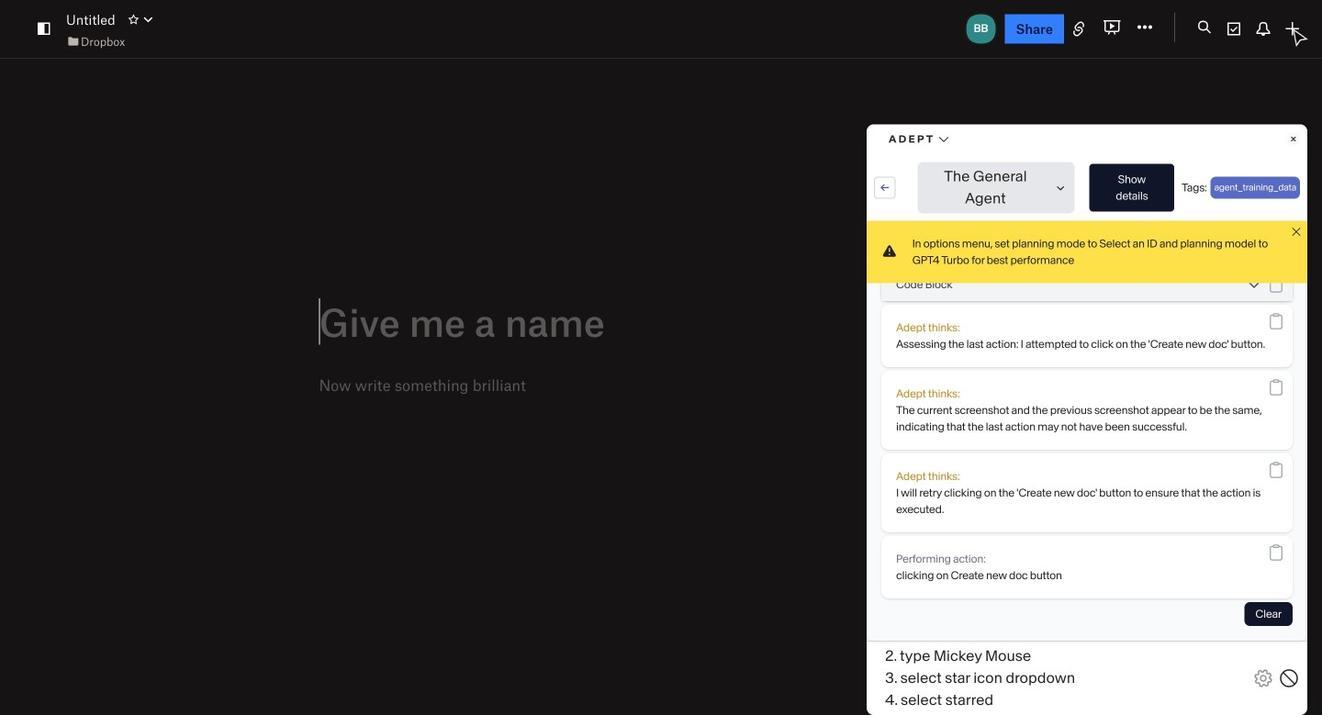 Task type: vqa. For each thing, say whether or not it's contained in the screenshot.
The Close IMAGE
yes



Task type: describe. For each thing, give the bounding box(es) containing it.
close image
[[1251, 544, 1273, 566]]



Task type: locate. For each thing, give the bounding box(es) containing it.
heading
[[319, 300, 1004, 344]]

overlay image
[[1251, 544, 1273, 566]]



